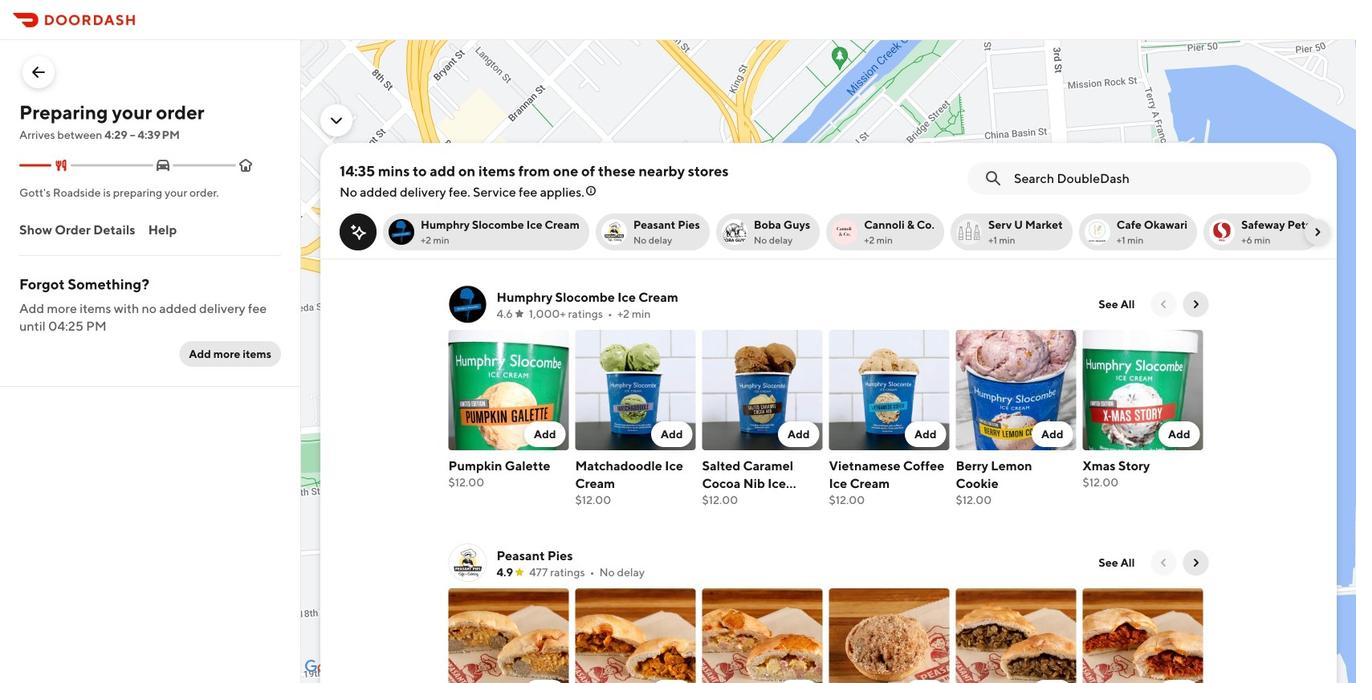 Task type: locate. For each thing, give the bounding box(es) containing it.
0 in cart. click to edit quantity image
[[915, 680, 937, 684]]

3 0 in cart. click to edit quantity image from the left
[[788, 680, 810, 684]]

tab
[[320, 143, 1337, 684]]

next button of carousel image
[[1190, 298, 1203, 311]]

next image
[[1312, 226, 1325, 239]]

back image
[[29, 63, 48, 82]]

0 in cart. click to edit quantity image
[[534, 680, 556, 684], [661, 680, 683, 684], [788, 680, 810, 684], [1042, 680, 1064, 684], [1169, 680, 1191, 684]]

previous button of carousel image
[[1158, 557, 1171, 570]]

close image
[[327, 111, 346, 130]]

serv u market image
[[957, 219, 982, 245]]

next button of carousel image
[[1190, 557, 1203, 570]]

cafe okawari image
[[1085, 219, 1111, 245]]

cannoli & co. image
[[832, 219, 858, 245]]

powered by google image
[[305, 660, 353, 676]]



Task type: describe. For each thing, give the bounding box(es) containing it.
boba guys image
[[722, 219, 748, 245]]

humphry slocombe ice cream image
[[389, 219, 414, 245]]

safeway pets image
[[1210, 219, 1235, 245]]

no added delivery fee. service fee applies. image
[[586, 186, 596, 196]]

peasant pies image
[[601, 219, 627, 245]]

previous button of carousel image
[[1158, 298, 1171, 311]]

5 0 in cart. click to edit quantity image from the left
[[1169, 680, 1191, 684]]

4 0 in cart. click to edit quantity image from the left
[[1042, 680, 1064, 684]]

1 0 in cart. click to edit quantity image from the left
[[534, 680, 556, 684]]

2 0 in cart. click to edit quantity image from the left
[[661, 680, 683, 684]]

map region
[[301, 40, 1357, 684]]

Store search: begin typing to search for stores available on DoorDash text field
[[1014, 170, 1302, 187]]



Task type: vqa. For each thing, say whether or not it's contained in the screenshot.
50 corresponding to 50 Free Spirit Roses
no



